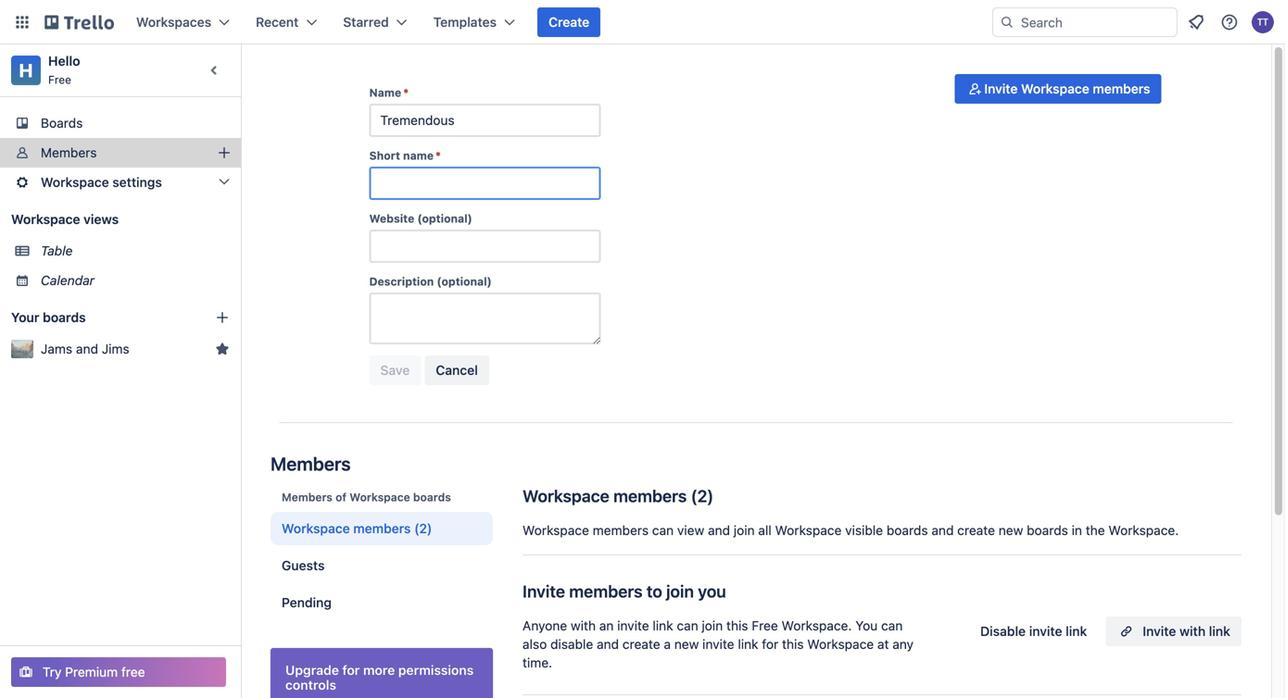 Task type: describe. For each thing, give the bounding box(es) containing it.
to
[[647, 582, 662, 602]]

members inside invite workspace members button
[[1093, 81, 1150, 96]]

premium
[[65, 665, 118, 680]]

1 horizontal spatial workspace.
[[1109, 523, 1179, 538]]

disable
[[980, 624, 1026, 639]]

name
[[369, 86, 401, 99]]

workspace settings
[[41, 175, 162, 190]]

website
[[369, 212, 414, 225]]

members up an
[[569, 582, 643, 602]]

members up invite members to join you at the bottom of page
[[593, 523, 649, 538]]

members of workspace boards
[[282, 491, 451, 504]]

0 vertical spatial this
[[726, 619, 748, 634]]

invite inside button
[[1029, 624, 1062, 639]]

workspace members can view and join all workspace visible boards and create new boards in the workspace.
[[523, 523, 1179, 538]]

view
[[677, 523, 704, 538]]

for inside anyone with an invite link can join this free workspace. you can also disable and create a new invite link for this workspace at any time.
[[762, 637, 779, 652]]

table
[[41, 243, 73, 259]]

try premium free button
[[11, 658, 226, 688]]

settings
[[112, 175, 162, 190]]

primary element
[[0, 0, 1285, 44]]

you
[[856, 619, 878, 634]]

workspace inside anyone with an invite link can join this free workspace. you can also disable and create a new invite link for this workspace at any time.
[[807, 637, 874, 652]]

0 vertical spatial members
[[41, 145, 97, 160]]

short name *
[[369, 149, 441, 162]]

anyone with an invite link can join this free workspace. you can also disable and create a new invite link for this workspace at any time.
[[523, 619, 914, 671]]

members down members of workspace boards
[[353, 521, 411, 537]]

cancel
[[436, 363, 478, 378]]

guests link
[[271, 549, 493, 583]]

0 notifications image
[[1185, 11, 1207, 33]]

invite members to join you
[[523, 582, 726, 602]]

add board image
[[215, 310, 230, 325]]

workspace. inside anyone with an invite link can join this free workspace. you can also disable and create a new invite link for this workspace at any time.
[[782, 619, 852, 634]]

1 vertical spatial join
[[666, 582, 694, 602]]

an
[[599, 619, 614, 634]]

pending
[[282, 595, 332, 611]]

jams
[[41, 341, 72, 357]]

workspace settings button
[[0, 168, 241, 197]]

2 horizontal spatial can
[[881, 619, 903, 634]]

recent
[[256, 14, 299, 30]]

calendar link
[[41, 272, 230, 290]]

hello link
[[48, 53, 80, 69]]

create inside anyone with an invite link can join this free workspace. you can also disable and create a new invite link for this workspace at any time.
[[623, 637, 660, 652]]

anyone
[[523, 619, 567, 634]]

short
[[369, 149, 400, 162]]

you
[[698, 582, 726, 602]]

and inside "link"
[[76, 341, 98, 357]]

hello free
[[48, 53, 80, 86]]

pending link
[[271, 587, 493, 620]]

workspace inside workspace settings popup button
[[41, 175, 109, 190]]

jams and jims
[[41, 341, 129, 357]]

try
[[43, 665, 62, 680]]

invite for invite with link
[[1143, 624, 1176, 639]]

disable invite link button
[[969, 617, 1098, 647]]

save
[[380, 363, 410, 378]]

invite workspace members button
[[955, 74, 1162, 104]]

upgrade
[[285, 663, 339, 678]]

a
[[664, 637, 671, 652]]

controls
[[285, 678, 336, 693]]

disable
[[550, 637, 593, 652]]

at
[[878, 637, 889, 652]]

name
[[403, 149, 434, 162]]

boards right 'visible'
[[887, 523, 928, 538]]

templates button
[[422, 7, 526, 37]]

search image
[[1000, 15, 1015, 30]]

workspaces
[[136, 14, 211, 30]]

join inside anyone with an invite link can join this free workspace. you can also disable and create a new invite link for this workspace at any time.
[[702, 619, 723, 634]]

members left (
[[613, 486, 687, 506]]

workspaces button
[[125, 7, 241, 37]]

boards
[[41, 115, 83, 131]]

1 horizontal spatial can
[[677, 619, 698, 634]]

in
[[1072, 523, 1082, 538]]

permissions
[[398, 663, 474, 678]]

invite workspace members
[[984, 81, 1150, 96]]

terry turtle (terryturtle) image
[[1252, 11, 1274, 33]]

time.
[[523, 656, 552, 671]]

starred
[[343, 14, 389, 30]]

all
[[758, 523, 772, 538]]

free
[[121, 665, 145, 680]]

members link
[[0, 138, 241, 168]]

1 horizontal spatial new
[[999, 523, 1023, 538]]

name *
[[369, 86, 409, 99]]

hello
[[48, 53, 80, 69]]

1 vertical spatial members
[[271, 453, 351, 475]]

starred button
[[332, 7, 419, 37]]



Task type: vqa. For each thing, say whether or not it's contained in the screenshot.
bottom Use
no



Task type: locate. For each thing, give the bounding box(es) containing it.
0 vertical spatial invite
[[984, 81, 1018, 96]]

(
[[691, 486, 697, 506]]

and right the view
[[708, 523, 730, 538]]

members left of
[[282, 491, 333, 504]]

with inside anyone with an invite link can join this free workspace. you can also disable and create a new invite link for this workspace at any time.
[[571, 619, 596, 634]]

jams and jims link
[[41, 340, 208, 359]]

0 horizontal spatial invite
[[617, 619, 649, 634]]

invite
[[617, 619, 649, 634], [1029, 624, 1062, 639], [703, 637, 734, 652]]

of
[[336, 491, 347, 504]]

description (optional)
[[369, 275, 492, 288]]

0 horizontal spatial workspace members
[[282, 521, 411, 537]]

0 horizontal spatial free
[[48, 73, 71, 86]]

0 horizontal spatial new
[[674, 637, 699, 652]]

0 vertical spatial *
[[403, 86, 409, 99]]

and inside anyone with an invite link can join this free workspace. you can also disable and create a new invite link for this workspace at any time.
[[597, 637, 619, 652]]

any
[[893, 637, 914, 652]]

recent button
[[245, 7, 328, 37]]

0 vertical spatial (optional)
[[417, 212, 472, 225]]

workspace views
[[11, 212, 119, 227]]

1 horizontal spatial free
[[752, 619, 778, 634]]

1 horizontal spatial *
[[436, 149, 441, 162]]

save button
[[369, 356, 421, 385]]

new
[[999, 523, 1023, 538], [674, 637, 699, 652]]

workspace navigation collapse icon image
[[202, 57, 228, 83]]

1 vertical spatial free
[[752, 619, 778, 634]]

( 2 )
[[691, 486, 714, 506]]

1 horizontal spatial join
[[702, 619, 723, 634]]

templates
[[433, 14, 497, 30]]

workspace. left you
[[782, 619, 852, 634]]

(optional) for description (optional)
[[437, 275, 492, 288]]

new right a
[[674, 637, 699, 652]]

0 horizontal spatial invite
[[523, 582, 565, 602]]

0 horizontal spatial can
[[652, 523, 674, 538]]

workspace
[[1021, 81, 1090, 96], [41, 175, 109, 190], [11, 212, 80, 227], [523, 486, 610, 506], [350, 491, 410, 504], [282, 521, 350, 537], [523, 523, 589, 538], [775, 523, 842, 538], [807, 637, 874, 652]]

2 horizontal spatial invite
[[1143, 624, 1176, 639]]

2 vertical spatial members
[[282, 491, 333, 504]]

views
[[83, 212, 119, 227]]

organizationdetailform element
[[369, 85, 601, 393]]

1 horizontal spatial invite
[[703, 637, 734, 652]]

invite with link
[[1143, 624, 1231, 639]]

create
[[549, 14, 589, 30]]

join down you
[[702, 619, 723, 634]]

with
[[571, 619, 596, 634], [1180, 624, 1206, 639]]

join left all
[[734, 523, 755, 538]]

workspace inside invite workspace members button
[[1021, 81, 1090, 96]]

h
[[19, 59, 33, 81]]

back to home image
[[44, 7, 114, 37]]

more
[[363, 663, 395, 678]]

2 vertical spatial invite
[[1143, 624, 1176, 639]]

2 horizontal spatial join
[[734, 523, 755, 538]]

None text field
[[369, 167, 601, 200], [369, 293, 601, 345], [369, 167, 601, 200], [369, 293, 601, 345]]

boards up (2)
[[413, 491, 451, 504]]

1 horizontal spatial for
[[762, 637, 779, 652]]

workspace members
[[523, 486, 687, 506], [282, 521, 411, 537]]

disable invite link
[[980, 624, 1087, 639]]

invite with link button
[[1106, 617, 1242, 647]]

* right name
[[403, 86, 409, 99]]

table link
[[41, 242, 230, 260]]

the
[[1086, 523, 1105, 538]]

and left the jims
[[76, 341, 98, 357]]

also
[[523, 637, 547, 652]]

jims
[[102, 341, 129, 357]]

invite for invite workspace members
[[984, 81, 1018, 96]]

0 vertical spatial for
[[762, 637, 779, 652]]

1 horizontal spatial this
[[782, 637, 804, 652]]

can down you
[[677, 619, 698, 634]]

1 vertical spatial new
[[674, 637, 699, 652]]

and right 'visible'
[[932, 523, 954, 538]]

your boards
[[11, 310, 86, 325]]

0 horizontal spatial create
[[623, 637, 660, 652]]

description
[[369, 275, 434, 288]]

invite
[[984, 81, 1018, 96], [523, 582, 565, 602], [1143, 624, 1176, 639]]

members down search field
[[1093, 81, 1150, 96]]

0 vertical spatial free
[[48, 73, 71, 86]]

1 vertical spatial workspace members
[[282, 521, 411, 537]]

your
[[11, 310, 39, 325]]

None text field
[[369, 104, 601, 137], [369, 230, 601, 263], [369, 104, 601, 137], [369, 230, 601, 263]]

upgrade for more permissions controls
[[285, 663, 474, 693]]

and down an
[[597, 637, 619, 652]]

can left the view
[[652, 523, 674, 538]]

can
[[652, 523, 674, 538], [677, 619, 698, 634], [881, 619, 903, 634]]

for
[[762, 637, 779, 652], [342, 663, 360, 678]]

2
[[697, 486, 707, 506]]

h link
[[11, 56, 41, 85]]

boards link
[[0, 108, 241, 138]]

1 horizontal spatial create
[[957, 523, 995, 538]]

link
[[653, 619, 673, 634], [1066, 624, 1087, 639], [1209, 624, 1231, 639], [738, 637, 759, 652]]

free inside hello free
[[48, 73, 71, 86]]

(2)
[[414, 521, 432, 537]]

(optional)
[[417, 212, 472, 225], [437, 275, 492, 288]]

2 vertical spatial join
[[702, 619, 723, 634]]

1 vertical spatial (optional)
[[437, 275, 492, 288]]

workspace. right the
[[1109, 523, 1179, 538]]

0 horizontal spatial this
[[726, 619, 748, 634]]

0 horizontal spatial workspace.
[[782, 619, 852, 634]]

website (optional)
[[369, 212, 472, 225]]

invite right a
[[703, 637, 734, 652]]

)
[[707, 486, 714, 506]]

0 horizontal spatial *
[[403, 86, 409, 99]]

guests
[[282, 558, 325, 574]]

1 vertical spatial workspace.
[[782, 619, 852, 634]]

free
[[48, 73, 71, 86], [752, 619, 778, 634]]

open information menu image
[[1220, 13, 1239, 32]]

1 vertical spatial create
[[623, 637, 660, 652]]

try premium free
[[43, 665, 145, 680]]

create button
[[537, 7, 601, 37]]

sm image
[[966, 80, 984, 98]]

with for invite
[[1180, 624, 1206, 639]]

members up of
[[271, 453, 351, 475]]

1 vertical spatial for
[[342, 663, 360, 678]]

(optional) for website (optional)
[[417, 212, 472, 225]]

with inside button
[[1180, 624, 1206, 639]]

join right to
[[666, 582, 694, 602]]

visible
[[845, 523, 883, 538]]

your boards with 1 items element
[[11, 307, 187, 329]]

0 horizontal spatial with
[[571, 619, 596, 634]]

0 vertical spatial join
[[734, 523, 755, 538]]

workspace members left (
[[523, 486, 687, 506]]

boards up jams
[[43, 310, 86, 325]]

boards left the in
[[1027, 523, 1068, 538]]

0 horizontal spatial for
[[342, 663, 360, 678]]

invite right disable
[[1029, 624, 1062, 639]]

1 vertical spatial this
[[782, 637, 804, 652]]

starred icon image
[[215, 342, 230, 357]]

0 vertical spatial workspace.
[[1109, 523, 1179, 538]]

invite for invite members to join you
[[523, 582, 565, 602]]

2 horizontal spatial invite
[[1029, 624, 1062, 639]]

(optional) right description
[[437, 275, 492, 288]]

Search field
[[1015, 8, 1177, 36]]

1 horizontal spatial workspace members
[[523, 486, 687, 506]]

for inside upgrade for more permissions controls
[[342, 663, 360, 678]]

(optional) right the website
[[417, 212, 472, 225]]

invite right an
[[617, 619, 649, 634]]

members down boards at left
[[41, 145, 97, 160]]

join
[[734, 523, 755, 538], [666, 582, 694, 602], [702, 619, 723, 634]]

and
[[76, 341, 98, 357], [708, 523, 730, 538], [932, 523, 954, 538], [597, 637, 619, 652]]

0 vertical spatial create
[[957, 523, 995, 538]]

0 vertical spatial workspace members
[[523, 486, 687, 506]]

* right name at the left of the page
[[436, 149, 441, 162]]

can up at
[[881, 619, 903, 634]]

new left the in
[[999, 523, 1023, 538]]

1 vertical spatial invite
[[523, 582, 565, 602]]

0 vertical spatial new
[[999, 523, 1023, 538]]

calendar
[[41, 273, 95, 288]]

cancel button
[[425, 356, 489, 385]]

0 horizontal spatial join
[[666, 582, 694, 602]]

create
[[957, 523, 995, 538], [623, 637, 660, 652]]

1 horizontal spatial invite
[[984, 81, 1018, 96]]

1 horizontal spatial with
[[1180, 624, 1206, 639]]

with for anyone
[[571, 619, 596, 634]]

new inside anyone with an invite link can join this free workspace. you can also disable and create a new invite link for this workspace at any time.
[[674, 637, 699, 652]]

workspace members down of
[[282, 521, 411, 537]]

workspace.
[[1109, 523, 1179, 538], [782, 619, 852, 634]]

1 vertical spatial *
[[436, 149, 441, 162]]

members
[[41, 145, 97, 160], [271, 453, 351, 475], [282, 491, 333, 504]]

free inside anyone with an invite link can join this free workspace. you can also disable and create a new invite link for this workspace at any time.
[[752, 619, 778, 634]]



